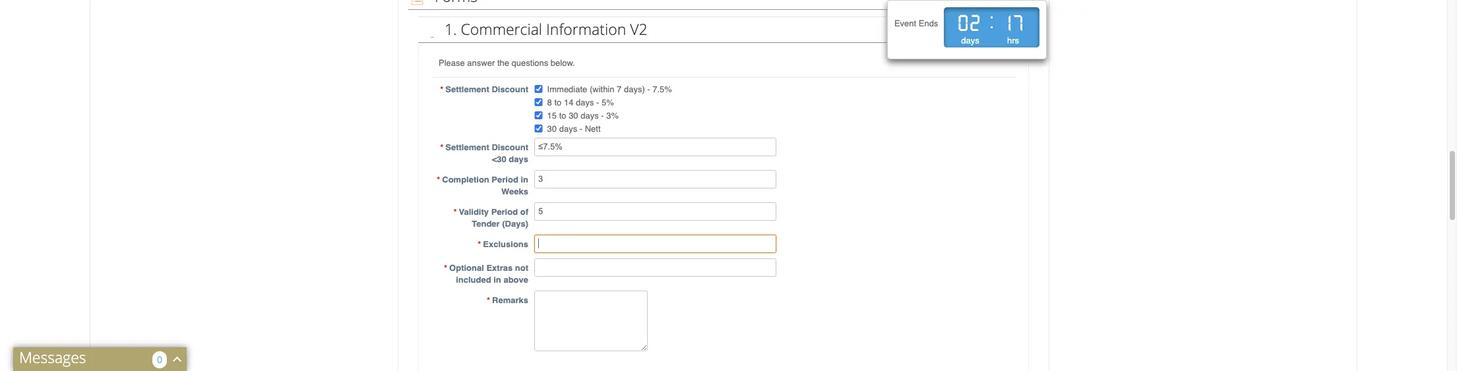 Task type: describe. For each thing, give the bounding box(es) containing it.
* for * settlement discount <30 days
[[440, 142, 443, 152]]

- for 3%
[[601, 111, 604, 120]]

discount for * settlement discount <30 days
[[492, 142, 528, 152]]

messages
[[19, 347, 86, 368]]

* for * completion period in weeks
[[437, 175, 440, 184]]

* for * remarks
[[487, 295, 490, 305]]

period for tender
[[491, 207, 518, 217]]

discount for * settlement discount
[[492, 84, 528, 94]]

nett
[[585, 124, 601, 134]]

included
[[456, 275, 491, 285]]

in inside "* optional extras not included in above"
[[494, 275, 501, 285]]

2
[[971, 9, 981, 36]]

7 inside 1 7 hrs
[[1014, 9, 1024, 36]]

* exclusions
[[478, 239, 528, 249]]

period for weeks
[[492, 175, 518, 184]]

- for 7.5%
[[647, 84, 650, 94]]

0 vertical spatial 30
[[569, 111, 578, 120]]

the
[[497, 58, 509, 68]]

- left nett
[[580, 124, 583, 134]]

to for 15
[[559, 111, 566, 120]]

validity
[[459, 207, 489, 217]]

event ends
[[894, 18, 938, 28]]

- for 5%
[[596, 97, 599, 107]]

days down 15 to 30 days - 3%
[[559, 124, 577, 134]]

* for * settlement discount
[[440, 84, 443, 94]]

v2
[[630, 18, 648, 39]]

not
[[515, 263, 528, 273]]

15
[[547, 111, 557, 120]]

commercial
[[461, 18, 542, 39]]

15 to 30 days - 3%
[[545, 111, 619, 120]]

tender
[[472, 219, 500, 229]]

0 2 days
[[959, 9, 981, 46]]

(days)
[[502, 219, 528, 229]]

* validity period of tender (days)
[[453, 207, 528, 229]]

<30
[[492, 154, 506, 164]]

* completion period in weeks
[[437, 175, 528, 196]]

exclusions
[[483, 239, 528, 249]]

above
[[504, 275, 528, 285]]

0 for 0 2 days
[[959, 9, 969, 36]]

5%
[[602, 97, 614, 107]]

days)
[[624, 84, 645, 94]]

questions
[[512, 58, 548, 68]]

8 to 14 days - 5%
[[545, 97, 614, 107]]

to for 8
[[554, 97, 562, 107]]

* settlement discount <30 days
[[440, 142, 528, 164]]

optional
[[449, 263, 484, 273]]

7.5%
[[653, 84, 672, 94]]



Task type: locate. For each thing, give the bounding box(es) containing it.
1 vertical spatial 7
[[617, 84, 622, 94]]

hrs
[[1007, 36, 1019, 46]]

in inside * completion period in weeks
[[521, 175, 528, 184]]

7 left 'days)'
[[617, 84, 622, 94]]

days up nett
[[581, 111, 599, 120]]

* remarks
[[487, 295, 528, 305]]

30 days - nett
[[545, 124, 601, 134]]

* left the 'optional'
[[444, 263, 447, 273]]

* down tender
[[478, 239, 481, 249]]

30
[[569, 111, 578, 120], [547, 124, 557, 134]]

to
[[554, 97, 562, 107], [559, 111, 566, 120]]

days
[[961, 36, 979, 46], [576, 97, 594, 107], [581, 111, 599, 120], [559, 124, 577, 134], [509, 154, 528, 164]]

8
[[547, 97, 552, 107]]

0 horizontal spatial in
[[494, 275, 501, 285]]

please answer the questions below.
[[439, 58, 575, 68]]

discount
[[492, 84, 528, 94], [492, 142, 528, 152]]

period up weeks
[[492, 175, 518, 184]]

0
[[959, 9, 969, 36], [157, 354, 162, 366]]

group
[[432, 83, 1015, 136]]

below.
[[551, 58, 575, 68]]

discount down please answer the questions below.
[[492, 84, 528, 94]]

* left completion
[[437, 175, 440, 184]]

immediate
[[547, 84, 587, 94]]

0 vertical spatial discount
[[492, 84, 528, 94]]

- left 5%
[[596, 97, 599, 107]]

30 up 30 days - nett
[[569, 111, 578, 120]]

0 vertical spatial 0
[[959, 9, 969, 36]]

days right <30
[[509, 154, 528, 164]]

1 vertical spatial discount
[[492, 142, 528, 152]]

0 for 0
[[157, 354, 162, 366]]

days up 15 to 30 days - 3%
[[576, 97, 594, 107]]

1 vertical spatial 30
[[547, 124, 557, 134]]

extras
[[486, 263, 513, 273]]

1 settlement from the top
[[445, 84, 489, 94]]

information
[[546, 18, 626, 39]]

* up completion
[[440, 142, 443, 152]]

0 horizontal spatial 7
[[617, 84, 622, 94]]

* inside "* settlement discount <30 days"
[[440, 142, 443, 152]]

7
[[1014, 9, 1024, 36], [617, 84, 622, 94]]

please
[[439, 58, 465, 68]]

None checkbox
[[534, 85, 543, 93], [534, 112, 543, 119], [534, 85, 543, 93], [534, 112, 543, 119]]

1 vertical spatial settlement
[[445, 142, 489, 152]]

1 horizontal spatial in
[[521, 175, 528, 184]]

completion
[[442, 175, 489, 184]]

1.  commercial information v2
[[441, 18, 648, 39]]

* for * optional extras not included in above
[[444, 263, 447, 273]]

1 horizontal spatial 0
[[959, 9, 969, 36]]

2 settlement from the top
[[445, 142, 489, 152]]

period inside * completion period in weeks
[[492, 175, 518, 184]]

* optional extras not included in above
[[444, 263, 528, 285]]

settlement for settlement discount
[[445, 84, 489, 94]]

to right 8
[[554, 97, 562, 107]]

None text field
[[534, 138, 776, 156], [534, 170, 776, 188], [534, 291, 648, 351], [534, 138, 776, 156], [534, 170, 776, 188], [534, 291, 648, 351]]

days inside 0 2 days
[[961, 36, 979, 46]]

days inside "* settlement discount <30 days"
[[509, 154, 528, 164]]

immediate (within 7 days) - 7.5%
[[545, 84, 672, 94]]

(within
[[590, 84, 614, 94]]

of
[[520, 207, 528, 217]]

0 inside 0 2 days
[[959, 9, 969, 36]]

- left 7.5%
[[647, 84, 650, 94]]

ends
[[919, 18, 938, 28]]

settlement up completion
[[445, 142, 489, 152]]

None text field
[[534, 202, 776, 221], [534, 235, 776, 253], [534, 258, 776, 277], [534, 202, 776, 221], [534, 235, 776, 253], [534, 258, 776, 277]]

0 vertical spatial in
[[521, 175, 528, 184]]

* inside "* optional extras not included in above"
[[444, 263, 447, 273]]

in up weeks
[[521, 175, 528, 184]]

1 vertical spatial to
[[559, 111, 566, 120]]

-
[[647, 84, 650, 94], [596, 97, 599, 107], [601, 111, 604, 120], [580, 124, 583, 134]]

* left the validity at the left bottom of the page
[[453, 207, 457, 217]]

period
[[492, 175, 518, 184], [491, 207, 518, 217]]

settlement
[[445, 84, 489, 94], [445, 142, 489, 152]]

* settlement discount
[[440, 84, 528, 94]]

group containing *
[[432, 83, 1015, 136]]

answer
[[467, 58, 495, 68]]

in down the extras
[[494, 275, 501, 285]]

weeks
[[501, 186, 528, 196]]

1 discount from the top
[[492, 84, 528, 94]]

* for * validity period of tender (days)
[[453, 207, 457, 217]]

* inside * completion period in weeks
[[437, 175, 440, 184]]

* down please
[[440, 84, 443, 94]]

remarks
[[492, 295, 528, 305]]

0 horizontal spatial 0
[[157, 354, 162, 366]]

settlement for settlement discount <30 days
[[445, 142, 489, 152]]

*
[[440, 84, 443, 94], [440, 142, 443, 152], [437, 175, 440, 184], [453, 207, 457, 217], [478, 239, 481, 249], [444, 263, 447, 273], [487, 295, 490, 305]]

discount up <30
[[492, 142, 528, 152]]

0 vertical spatial period
[[492, 175, 518, 184]]

1 horizontal spatial 30
[[569, 111, 578, 120]]

event
[[894, 18, 916, 28]]

settlement down answer
[[445, 84, 489, 94]]

0 vertical spatial settlement
[[445, 84, 489, 94]]

2 discount from the top
[[492, 142, 528, 152]]

period inside * validity period of tender (days)
[[491, 207, 518, 217]]

in
[[521, 175, 528, 184], [494, 275, 501, 285]]

0 vertical spatial 7
[[1014, 9, 1024, 36]]

1 horizontal spatial 7
[[1014, 9, 1024, 36]]

1 vertical spatial period
[[491, 207, 518, 217]]

settlement inside "* settlement discount <30 days"
[[445, 142, 489, 152]]

* left remarks
[[487, 295, 490, 305]]

days left hrs
[[961, 36, 979, 46]]

14
[[564, 97, 573, 107]]

- left 3%
[[601, 111, 604, 120]]

1 vertical spatial in
[[494, 275, 501, 285]]

30 down 15
[[547, 124, 557, 134]]

* for * exclusions
[[478, 239, 481, 249]]

1
[[1009, 9, 1012, 36]]

1 7 hrs
[[1007, 9, 1024, 46]]

discount inside "* settlement discount <30 days"
[[492, 142, 528, 152]]

None checkbox
[[534, 98, 543, 106], [534, 125, 543, 133], [534, 98, 543, 106], [534, 125, 543, 133]]

0 horizontal spatial 30
[[547, 124, 557, 134]]

to right 15
[[559, 111, 566, 120]]

* inside * validity period of tender (days)
[[453, 207, 457, 217]]

period up (days)
[[491, 207, 518, 217]]

1.
[[445, 18, 457, 39]]

3%
[[606, 111, 619, 120]]

7 right 1
[[1014, 9, 1024, 36]]

0 vertical spatial to
[[554, 97, 562, 107]]

1 vertical spatial 0
[[157, 354, 162, 366]]



Task type: vqa. For each thing, say whether or not it's contained in the screenshot.
bottommost Response
no



